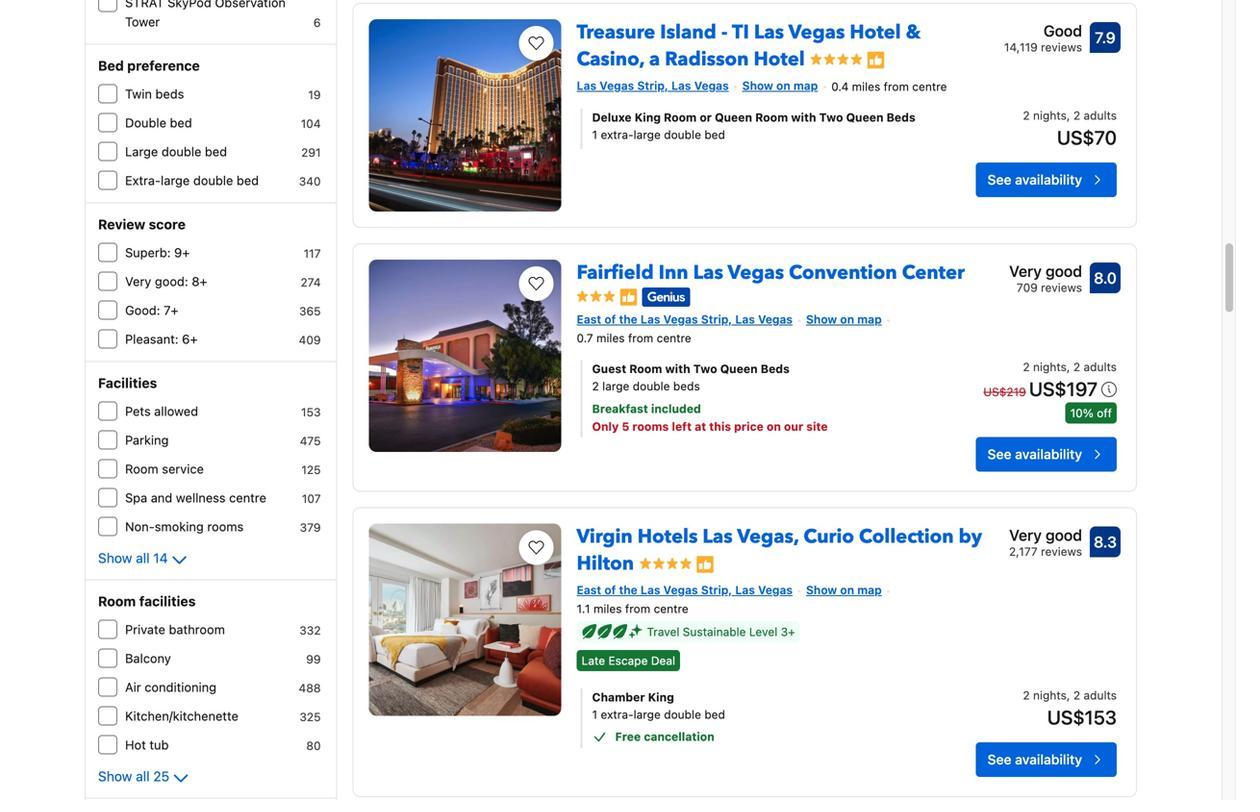 Task type: describe. For each thing, give the bounding box(es) containing it.
good for virgin hotels las vegas, curio collection by hilton
[[1046, 527, 1083, 545]]

3 see availability link from the top
[[977, 743, 1118, 778]]

0 horizontal spatial rooms
[[207, 520, 244, 534]]

on inside the guest room with two queen beds 2 large double beds breakfast included only 5 rooms left at this price on our site
[[767, 420, 782, 434]]

curio
[[804, 524, 855, 551]]

-
[[722, 19, 728, 46]]

hotels
[[638, 524, 698, 551]]

709
[[1017, 281, 1038, 294]]

104
[[301, 117, 321, 130]]

nights for us$153
[[1034, 689, 1067, 703]]

good 14,119 reviews
[[1005, 21, 1083, 54]]

of for virgin hotels las vegas, curio collection by hilton
[[605, 584, 616, 597]]

deluxe king room or queen room with two queen beds 1 extra-large double bed
[[593, 111, 916, 142]]

review score
[[98, 217, 186, 232]]

late
[[582, 655, 606, 668]]

nights for us$70
[[1034, 109, 1067, 122]]

us$153
[[1048, 707, 1118, 729]]

deal
[[652, 655, 676, 668]]

las up the 0.7 miles from centre at top
[[641, 313, 661, 326]]

good:
[[125, 303, 160, 318]]

vegas down virgin hotels las vegas, curio collection by hilton
[[759, 584, 793, 597]]

twin
[[125, 87, 152, 101]]

map for vegas
[[794, 79, 819, 92]]

large
[[125, 144, 158, 159]]

325
[[300, 711, 321, 724]]

very good 2,177 reviews
[[1010, 527, 1083, 559]]

large inside deluxe king room or queen room with two queen beds 1 extra-large double bed
[[634, 128, 661, 142]]

superb:
[[125, 245, 171, 260]]

las down radisson
[[672, 79, 692, 92]]

the for virgin
[[619, 584, 638, 597]]

117
[[304, 247, 321, 260]]

escape
[[609, 655, 648, 668]]

room down parking
[[125, 462, 159, 476]]

vegas right inn
[[728, 260, 785, 286]]

10% off
[[1071, 407, 1113, 420]]

, for us$153
[[1067, 689, 1071, 703]]

rooms inside the guest room with two queen beds 2 large double beds breakfast included only 5 rooms left at this price on our site
[[633, 420, 669, 434]]

king for chamber
[[648, 691, 675, 705]]

deluxe king room or queen room with two queen beds link
[[593, 109, 918, 126]]

kitchen/kitchenette
[[125, 709, 239, 724]]

non-
[[125, 520, 155, 534]]

extra-
[[125, 173, 161, 188]]

wellness
[[176, 491, 226, 505]]

las up level
[[736, 584, 756, 597]]

us$219
[[984, 385, 1027, 399]]

non-smoking rooms
[[125, 520, 244, 534]]

miles for fairfield inn las vegas convention center
[[597, 332, 625, 345]]

very good element for virgin hotels las vegas, curio collection by hilton
[[1010, 524, 1083, 547]]

6
[[314, 16, 321, 29]]

all for 25
[[136, 769, 150, 785]]

double up extra-large double bed
[[162, 144, 202, 159]]

0 horizontal spatial hotel
[[754, 46, 805, 72]]

queen down 0.4 miles from centre
[[847, 111, 884, 124]]

show for fairfield
[[807, 313, 838, 326]]

us$70
[[1058, 126, 1118, 149]]

tub
[[150, 738, 169, 753]]

free
[[616, 731, 641, 744]]

2,177
[[1010, 545, 1038, 559]]

ti
[[732, 19, 750, 46]]

double down large double bed
[[193, 173, 233, 188]]

island
[[661, 19, 717, 46]]

very for virgin hotels las vegas, curio collection by hilton
[[1010, 527, 1042, 545]]

las up guest room with two queen beds link
[[736, 313, 756, 326]]

treasure island - ti las vegas hotel & casino, a radisson hotel
[[577, 19, 921, 72]]

large down large double bed
[[161, 173, 190, 188]]

miles for treasure island - ti las vegas hotel & casino, a radisson hotel
[[853, 80, 881, 94]]

1 inside deluxe king room or queen room with two queen beds 1 extra-large double bed
[[593, 128, 598, 142]]

treasure island - ti las vegas hotel & casino, a radisson hotel image
[[369, 19, 562, 212]]

vegas,
[[738, 524, 799, 551]]

level
[[750, 626, 778, 639]]

fairfield inn las vegas convention center
[[577, 260, 965, 286]]

0 vertical spatial beds
[[156, 87, 184, 101]]

chamber king link
[[593, 689, 918, 707]]

488
[[299, 682, 321, 695]]

superb: 9+
[[125, 245, 190, 260]]

double up cancellation
[[664, 709, 702, 722]]

very up good:
[[125, 274, 151, 289]]

very for fairfield inn las vegas convention center
[[1010, 262, 1042, 280]]

map for collection
[[858, 584, 882, 597]]

2 inside the guest room with two queen beds 2 large double beds breakfast included only 5 rooms left at this price on our site
[[593, 380, 600, 393]]

this property is part of our preferred partner programme. it is committed to providing commendable service and good value. it will pay us a higher commission if you make a booking. image for fairfield inn las vegas convention center
[[619, 288, 639, 307]]

107
[[302, 492, 321, 506]]

1 extra-large double bed
[[593, 709, 726, 722]]

bed up cancellation
[[705, 709, 726, 722]]

2 vertical spatial this property is part of our preferred partner programme. it is committed to providing commendable service and good value. it will pay us a higher commission if you make a booking. image
[[696, 556, 715, 575]]

queen for convention
[[721, 362, 758, 376]]

reviews inside "good 14,119 reviews"
[[1042, 40, 1083, 54]]

80
[[306, 740, 321, 753]]

2 adults from the top
[[1084, 360, 1118, 374]]

centre for treasure island - ti las vegas hotel & casino, a radisson hotel
[[913, 80, 948, 94]]

good:
[[155, 274, 188, 289]]

las inside treasure island - ti las vegas hotel & casino, a radisson hotel
[[755, 19, 785, 46]]

with inside deluxe king room or queen room with two queen beds 1 extra-large double bed
[[792, 111, 817, 124]]

guest room with two queen beds link
[[593, 360, 918, 378]]

see availability for fairfield inn las vegas convention center
[[988, 447, 1083, 463]]

show all 25
[[98, 769, 170, 785]]

room service
[[125, 462, 204, 476]]

2 nights , 2 adults
[[1024, 360, 1118, 374]]

availability for fairfield inn las vegas convention center
[[1016, 447, 1083, 463]]

this
[[710, 420, 732, 434]]

25
[[153, 769, 170, 785]]

bed preference
[[98, 58, 200, 74]]

room left or
[[664, 111, 697, 124]]

6+
[[182, 332, 198, 347]]

see for treasure island - ti las vegas hotel & casino, a radisson hotel
[[988, 172, 1012, 188]]

show down non-
[[98, 551, 132, 567]]

only
[[593, 420, 619, 434]]

casino,
[[577, 46, 645, 72]]

fairfield inn las vegas convention center link
[[577, 252, 965, 286]]

room inside the guest room with two queen beds 2 large double beds breakfast included only 5 rooms left at this price on our site
[[630, 362, 663, 376]]

good for fairfield inn las vegas convention center
[[1046, 262, 1083, 280]]

reviews for fairfield inn las vegas convention center
[[1042, 281, 1083, 294]]

8.3
[[1095, 533, 1118, 552]]

0.7
[[577, 332, 594, 345]]

virgin
[[577, 524, 633, 551]]

vegas down fairfield inn las vegas convention center
[[759, 313, 793, 326]]

double inside deluxe king room or queen room with two queen beds 1 extra-large double bed
[[664, 128, 702, 142]]

see availability for treasure island - ti las vegas hotel & casino, a radisson hotel
[[988, 172, 1083, 188]]

review
[[98, 217, 145, 232]]

show on map for curio
[[807, 584, 882, 597]]

two inside deluxe king room or queen room with two queen beds 1 extra-large double bed
[[820, 111, 844, 124]]

preference
[[127, 58, 200, 74]]

bathroom
[[169, 623, 225, 637]]

off
[[1098, 407, 1113, 420]]

this property is part of our preferred partner programme. it is committed to providing commendable service and good value. it will pay us a higher commission if you make a booking. image for fairfield inn las vegas convention center
[[619, 288, 639, 307]]

beds inside the guest room with two queen beds 2 large double beds breakfast included only 5 rooms left at this price on our site
[[761, 362, 790, 376]]

0 vertical spatial strip,
[[638, 79, 669, 92]]

2 nights , 2 adults us$153
[[1024, 689, 1118, 729]]

twin beds
[[125, 87, 184, 101]]

private
[[125, 623, 165, 637]]

cancellation
[[644, 731, 715, 744]]

left
[[672, 420, 692, 434]]

vegas down inn
[[664, 313, 698, 326]]

guest
[[593, 362, 627, 376]]

tower
[[125, 14, 160, 29]]

show for virgin
[[807, 584, 838, 597]]

center
[[903, 260, 965, 286]]

bed up extra-large double bed
[[205, 144, 227, 159]]

show on map for las
[[743, 79, 819, 92]]



Task type: vqa. For each thing, say whether or not it's contained in the screenshot.
ended at left
no



Task type: locate. For each thing, give the bounding box(es) containing it.
east of the las vegas strip, las vegas up the travel
[[577, 584, 793, 597]]

14
[[153, 551, 168, 567]]

0 vertical spatial see availability
[[988, 172, 1083, 188]]

adults up us$153
[[1084, 689, 1118, 703]]

pleasant: 6+
[[125, 332, 198, 347]]

2
[[1024, 109, 1031, 122], [1074, 109, 1081, 122], [1024, 360, 1031, 374], [1074, 360, 1081, 374], [593, 380, 600, 393], [1024, 689, 1031, 703], [1074, 689, 1081, 703]]

, up us$153
[[1067, 689, 1071, 703]]

0 vertical spatial 1
[[593, 128, 598, 142]]

2 vertical spatial see
[[988, 752, 1012, 768]]

2 see from the top
[[988, 447, 1012, 463]]

miles right 0.7
[[597, 332, 625, 345]]

show on map
[[743, 79, 819, 92], [807, 313, 882, 326], [807, 584, 882, 597]]

adults inside 2 nights , 2 adults us$153
[[1084, 689, 1118, 703]]

3 adults from the top
[[1084, 689, 1118, 703]]

strip, for hotels
[[702, 584, 733, 597]]

vegas up the 0.4
[[789, 19, 846, 46]]

1 vertical spatial see availability
[[988, 447, 1083, 463]]

1 extra- from the top
[[601, 128, 634, 142]]

0 vertical spatial two
[[820, 111, 844, 124]]

map for center
[[858, 313, 882, 326]]

double down or
[[664, 128, 702, 142]]

2 horizontal spatial this property is part of our preferred partner programme. it is committed to providing commendable service and good value. it will pay us a higher commission if you make a booking. image
[[867, 50, 886, 70]]

room facilities
[[98, 594, 196, 610]]

a
[[650, 46, 661, 72]]

very good element for fairfield inn las vegas convention center
[[1010, 260, 1083, 283]]

east up 1.1
[[577, 584, 602, 597]]

0 vertical spatial from
[[884, 80, 910, 94]]

beds
[[887, 111, 916, 124], [761, 362, 790, 376]]

340
[[299, 175, 321, 188]]

1 horizontal spatial rooms
[[633, 420, 669, 434]]

0.4
[[832, 80, 849, 94]]

1 vertical spatial with
[[666, 362, 691, 376]]

of for fairfield inn las vegas convention center
[[605, 313, 616, 326]]

2 vertical spatial availability
[[1016, 752, 1083, 768]]

1 reviews from the top
[[1042, 40, 1083, 54]]

409
[[299, 334, 321, 347]]

with up included
[[666, 362, 691, 376]]

nights up us$197
[[1034, 360, 1067, 374]]

1.1
[[577, 602, 591, 616]]

1 horizontal spatial this property is part of our preferred partner programme. it is committed to providing commendable service and good value. it will pay us a higher commission if you make a booking. image
[[696, 556, 715, 575]]

with inside the guest room with two queen beds 2 large double beds breakfast included only 5 rooms left at this price on our site
[[666, 362, 691, 376]]

hot
[[125, 738, 146, 753]]

0 horizontal spatial beds
[[761, 362, 790, 376]]

3 see availability from the top
[[988, 752, 1083, 768]]

show for treasure
[[743, 79, 774, 92]]

very good element left scored 8.3 element in the right of the page
[[1010, 524, 1083, 547]]

nights inside 2 nights , 2 adults us$153
[[1034, 689, 1067, 703]]

, up the us$70
[[1067, 109, 1071, 122]]

las inside virgin hotels las vegas, curio collection by hilton
[[703, 524, 733, 551]]

from for virgin hotels las vegas, curio collection by hilton
[[626, 602, 651, 616]]

facilities
[[98, 375, 157, 391]]

0 vertical spatial east of the las vegas strip, las vegas
[[577, 313, 793, 326]]

274
[[301, 276, 321, 289]]

1 vertical spatial of
[[605, 584, 616, 597]]

adults up the us$70
[[1084, 109, 1118, 122]]

on up deluxe king room or queen room with two queen beds link
[[777, 79, 791, 92]]

1 vertical spatial east of the las vegas strip, las vegas
[[577, 584, 793, 597]]

1 vertical spatial map
[[858, 313, 882, 326]]

at
[[695, 420, 707, 434]]

from right the 0.4
[[884, 80, 910, 94]]

2 vertical spatial ,
[[1067, 689, 1071, 703]]

1 availability from the top
[[1016, 172, 1083, 188]]

1 of from the top
[[605, 313, 616, 326]]

miles right 1.1
[[594, 602, 622, 616]]

3 see from the top
[[988, 752, 1012, 768]]

1 vertical spatial ,
[[1067, 360, 1071, 374]]

double bed
[[125, 116, 192, 130]]

bed
[[170, 116, 192, 130], [705, 128, 726, 142], [205, 144, 227, 159], [237, 173, 259, 188], [705, 709, 726, 722]]

two up included
[[694, 362, 718, 376]]

1 see availability link from the top
[[977, 163, 1118, 197]]

beds up included
[[674, 380, 701, 393]]

1 vertical spatial show on map
[[807, 313, 882, 326]]

good
[[1046, 262, 1083, 280], [1046, 527, 1083, 545]]

large
[[634, 128, 661, 142], [161, 173, 190, 188], [603, 380, 630, 393], [634, 709, 661, 722]]

extra- down chamber at the bottom of page
[[601, 709, 634, 722]]

2 vertical spatial from
[[626, 602, 651, 616]]

the for fairfield
[[619, 313, 638, 326]]

room up private
[[98, 594, 136, 610]]

large inside the guest room with two queen beds 2 large double beds breakfast included only 5 rooms left at this price on our site
[[603, 380, 630, 393]]

free cancellation
[[616, 731, 715, 744]]

, inside '2 nights , 2 adults us$70'
[[1067, 109, 1071, 122]]

0 horizontal spatial with
[[666, 362, 691, 376]]

1 vertical spatial from
[[629, 332, 654, 345]]

pets
[[125, 404, 151, 419]]

1 vertical spatial rooms
[[207, 520, 244, 534]]

east of the las vegas strip, las vegas for inn
[[577, 313, 793, 326]]

availability down us$153
[[1016, 752, 1083, 768]]

show down hot
[[98, 769, 132, 785]]

las down "casino,"
[[577, 79, 597, 92]]

good inside very good 709 reviews
[[1046, 262, 1083, 280]]

beds
[[156, 87, 184, 101], [674, 380, 701, 393]]

extra- inside deluxe king room or queen room with two queen beds 1 extra-large double bed
[[601, 128, 634, 142]]

1 vertical spatial all
[[136, 769, 150, 785]]

vegas down "casino,"
[[600, 79, 635, 92]]

2 reviews from the top
[[1042, 281, 1083, 294]]

2 the from the top
[[619, 584, 638, 597]]

0 vertical spatial map
[[794, 79, 819, 92]]

private bathroom
[[125, 623, 225, 637]]

strat
[[125, 0, 164, 10]]

this property is part of our preferred partner programme. it is committed to providing commendable service and good value. it will pay us a higher commission if you make a booking. image for treasure island - ti las vegas hotel & casino, a radisson hotel
[[867, 50, 886, 70]]

bed
[[98, 58, 124, 74]]

1 vertical spatial beds
[[761, 362, 790, 376]]

room right or
[[756, 111, 789, 124]]

two inside the guest room with two queen beds 2 large double beds breakfast included only 5 rooms left at this price on our site
[[694, 362, 718, 376]]

see availability down '2 nights , 2 adults us$70' on the top right of page
[[988, 172, 1083, 188]]

this property is part of our preferred partner programme. it is committed to providing commendable service and good value. it will pay us a higher commission if you make a booking. image down hotels
[[696, 556, 715, 575]]

adults for us$153
[[1084, 689, 1118, 703]]

this property is part of our preferred partner programme. it is committed to providing commendable service and good value. it will pay us a higher commission if you make a booking. image down fairfield
[[619, 288, 639, 307]]

treasure island - ti las vegas hotel & casino, a radisson hotel link
[[577, 11, 921, 72]]

1 nights from the top
[[1034, 109, 1067, 122]]

0 vertical spatial all
[[136, 551, 150, 567]]

3 availability from the top
[[1016, 752, 1083, 768]]

2 east from the top
[[577, 584, 602, 597]]

of
[[605, 313, 616, 326], [605, 584, 616, 597]]

this property is part of our preferred partner programme. it is committed to providing commendable service and good value. it will pay us a higher commission if you make a booking. image down fairfield
[[619, 288, 639, 307]]

2 vertical spatial show on map
[[807, 584, 882, 597]]

bed left 340 at the left top
[[237, 173, 259, 188]]

two
[[820, 111, 844, 124], [694, 362, 718, 376]]

2 east of the las vegas strip, las vegas from the top
[[577, 584, 793, 597]]

from for treasure island - ti las vegas hotel & casino, a radisson hotel
[[884, 80, 910, 94]]

of down hilton
[[605, 584, 616, 597]]

0 vertical spatial this property is part of our preferred partner programme. it is committed to providing commendable service and good value. it will pay us a higher commission if you make a booking. image
[[867, 50, 886, 70]]

0 vertical spatial king
[[635, 111, 661, 124]]

availability for treasure island - ti las vegas hotel & casino, a radisson hotel
[[1016, 172, 1083, 188]]

double inside the guest room with two queen beds 2 large double beds breakfast included only 5 rooms left at this price on our site
[[633, 380, 670, 393]]

very up 2,177
[[1010, 527, 1042, 545]]

1 , from the top
[[1067, 109, 1071, 122]]

rooms down wellness
[[207, 520, 244, 534]]

map down collection
[[858, 584, 882, 597]]

1 horizontal spatial beds
[[674, 380, 701, 393]]

0 vertical spatial this property is part of our preferred partner programme. it is committed to providing commendable service and good value. it will pay us a higher commission if you make a booking. image
[[867, 50, 886, 70]]

14,119
[[1005, 40, 1038, 54]]

east of the las vegas strip, las vegas down inn
[[577, 313, 793, 326]]

5
[[622, 420, 630, 434]]

king inside deluxe king room or queen room with two queen beds 1 extra-large double bed
[[635, 111, 661, 124]]

, up us$197
[[1067, 360, 1071, 374]]

king up 1 extra-large double bed
[[648, 691, 675, 705]]

, inside 2 nights , 2 adults us$153
[[1067, 689, 1071, 703]]

air
[[125, 681, 141, 695]]

10%
[[1071, 407, 1094, 420]]

0 vertical spatial nights
[[1034, 109, 1067, 122]]

2 1 from the top
[[593, 709, 598, 722]]

this property is part of our preferred partner programme. it is committed to providing commendable service and good value. it will pay us a higher commission if you make a booking. image
[[867, 50, 886, 70], [619, 288, 639, 307], [696, 556, 715, 575]]

las right inn
[[694, 260, 724, 286]]

very
[[1010, 262, 1042, 280], [125, 274, 151, 289], [1010, 527, 1042, 545]]

bed inside deluxe king room or queen room with two queen beds 1 extra-large double bed
[[705, 128, 726, 142]]

room down the 0.7 miles from centre at top
[[630, 362, 663, 376]]

1 vertical spatial beds
[[674, 380, 701, 393]]

extra- down deluxe
[[601, 128, 634, 142]]

2 vertical spatial nights
[[1034, 689, 1067, 703]]

all
[[136, 551, 150, 567], [136, 769, 150, 785]]

centre up the travel
[[654, 602, 689, 616]]

0 vertical spatial show on map
[[743, 79, 819, 92]]

air conditioning
[[125, 681, 217, 695]]

this property is part of our preferred partner programme. it is committed to providing commendable service and good value. it will pay us a higher commission if you make a booking. image
[[867, 50, 886, 70], [619, 288, 639, 307], [696, 556, 715, 575]]

very inside very good 2,177 reviews
[[1010, 527, 1042, 545]]

1 the from the top
[[619, 313, 638, 326]]

vegas up the travel
[[664, 584, 698, 597]]

the up 1.1 miles from centre
[[619, 584, 638, 597]]

0 vertical spatial of
[[605, 313, 616, 326]]

centre down inn
[[657, 332, 692, 345]]

1 vertical spatial this property is part of our preferred partner programme. it is committed to providing commendable service and good value. it will pay us a higher commission if you make a booking. image
[[619, 288, 639, 307]]

good inside very good 2,177 reviews
[[1046, 527, 1083, 545]]

adults inside '2 nights , 2 adults us$70'
[[1084, 109, 1118, 122]]

1 horizontal spatial this property is part of our preferred partner programme. it is committed to providing commendable service and good value. it will pay us a higher commission if you make a booking. image
[[696, 556, 715, 575]]

1 vertical spatial the
[[619, 584, 638, 597]]

1 vertical spatial reviews
[[1042, 281, 1083, 294]]

all left 14
[[136, 551, 150, 567]]

this property is part of our preferred partner programme. it is committed to providing commendable service and good value. it will pay us a higher commission if you make a booking. image up 0.4 miles from centre
[[867, 50, 886, 70]]

on for las
[[777, 79, 791, 92]]

see availability link for treasure island - ti las vegas hotel & casino, a radisson hotel
[[977, 163, 1118, 197]]

service
[[162, 462, 204, 476]]

1 1 from the top
[[593, 128, 598, 142]]

beds inside the guest room with two queen beds 2 large double beds breakfast included only 5 rooms left at this price on our site
[[674, 380, 701, 393]]

bed up large double bed
[[170, 116, 192, 130]]

show all 14 button
[[98, 549, 191, 572]]

king for deluxe
[[635, 111, 661, 124]]

1 vertical spatial availability
[[1016, 447, 1083, 463]]

large double bed
[[125, 144, 227, 159]]

map down 'convention'
[[858, 313, 882, 326]]

1 very good element from the top
[[1010, 260, 1083, 283]]

centre
[[913, 80, 948, 94], [657, 332, 692, 345], [229, 491, 267, 505], [654, 602, 689, 616]]

show up deluxe king room or queen room with two queen beds link
[[743, 79, 774, 92]]

2 vertical spatial this property is part of our preferred partner programme. it is committed to providing commendable service and good value. it will pay us a higher commission if you make a booking. image
[[696, 556, 715, 575]]

show on map down curio
[[807, 584, 882, 597]]

reviews inside very good 2,177 reviews
[[1042, 545, 1083, 559]]

from for fairfield inn las vegas convention center
[[629, 332, 654, 345]]

1 down deluxe
[[593, 128, 598, 142]]

2 vertical spatial see availability link
[[977, 743, 1118, 778]]

1 good from the top
[[1046, 262, 1083, 280]]

8.0
[[1095, 269, 1118, 287]]

site
[[807, 420, 828, 434]]

1 vertical spatial nights
[[1034, 360, 1067, 374]]

spa
[[125, 491, 147, 505]]

1 adults from the top
[[1084, 109, 1118, 122]]

hotel
[[850, 19, 902, 46], [754, 46, 805, 72]]

by
[[959, 524, 983, 551]]

las up 1.1 miles from centre
[[641, 584, 661, 597]]

las
[[755, 19, 785, 46], [577, 79, 597, 92], [672, 79, 692, 92], [694, 260, 724, 286], [641, 313, 661, 326], [736, 313, 756, 326], [703, 524, 733, 551], [641, 584, 661, 597], [736, 584, 756, 597]]

large down chamber king at the bottom of page
[[634, 709, 661, 722]]

on for curio
[[841, 584, 855, 597]]

0 vertical spatial beds
[[887, 111, 916, 124]]

east for fairfield inn las vegas convention center
[[577, 313, 602, 326]]

0 vertical spatial good
[[1046, 262, 1083, 280]]

0 vertical spatial extra-
[[601, 128, 634, 142]]

7.9
[[1096, 28, 1116, 47]]

map
[[794, 79, 819, 92], [858, 313, 882, 326], [858, 584, 882, 597]]

very inside very good 709 reviews
[[1010, 262, 1042, 280]]

1 vertical spatial 1
[[593, 709, 598, 722]]

reviews inside very good 709 reviews
[[1042, 281, 1083, 294]]

379
[[300, 521, 321, 535]]

2 vertical spatial miles
[[594, 602, 622, 616]]

queen right or
[[715, 111, 753, 124]]

2 very good element from the top
[[1010, 524, 1083, 547]]

king inside the chamber king link
[[648, 691, 675, 705]]

good left 8.0 in the top right of the page
[[1046, 262, 1083, 280]]

2 vertical spatial see availability
[[988, 752, 1083, 768]]

0 vertical spatial see availability link
[[977, 163, 1118, 197]]

vegas down radisson
[[695, 79, 729, 92]]

2 , from the top
[[1067, 360, 1071, 374]]

late escape deal
[[582, 655, 676, 668]]

very good element left 8.0 in the top right of the page
[[1010, 260, 1083, 283]]

2 see availability link from the top
[[977, 437, 1118, 472]]

scored 8.0 element
[[1091, 263, 1121, 293]]

, for us$70
[[1067, 109, 1071, 122]]

hotel left &
[[850, 19, 902, 46]]

291
[[301, 146, 321, 159]]

1 horizontal spatial hotel
[[850, 19, 902, 46]]

0 horizontal spatial this property is part of our preferred partner programme. it is committed to providing commendable service and good value. it will pay us a higher commission if you make a booking. image
[[619, 288, 639, 307]]

good: 7+
[[125, 303, 179, 318]]

1 vertical spatial this property is part of our preferred partner programme. it is committed to providing commendable service and good value. it will pay us a higher commission if you make a booking. image
[[619, 288, 639, 307]]

2 horizontal spatial this property is part of our preferred partner programme. it is committed to providing commendable service and good value. it will pay us a higher commission if you make a booking. image
[[867, 50, 886, 70]]

see for fairfield inn las vegas convention center
[[988, 447, 1012, 463]]

vegas
[[789, 19, 846, 46], [600, 79, 635, 92], [695, 79, 729, 92], [728, 260, 785, 286], [664, 313, 698, 326], [759, 313, 793, 326], [664, 584, 698, 597], [759, 584, 793, 597]]

good element
[[1005, 19, 1083, 42]]

fairfield inn las vegas convention center image
[[369, 260, 562, 452]]

0 vertical spatial with
[[792, 111, 817, 124]]

0 horizontal spatial two
[[694, 362, 718, 376]]

chamber
[[593, 691, 645, 705]]

see availability link for fairfield inn las vegas convention center
[[977, 437, 1118, 472]]

1 vertical spatial see availability link
[[977, 437, 1118, 472]]

inn
[[659, 260, 689, 286]]

travel sustainable level 3+
[[647, 626, 796, 639]]

rooms right 5
[[633, 420, 669, 434]]

1 all from the top
[[136, 551, 150, 567]]

queen
[[715, 111, 753, 124], [847, 111, 884, 124], [721, 362, 758, 376]]

3 reviews from the top
[[1042, 545, 1083, 559]]

1 vertical spatial adults
[[1084, 360, 1118, 374]]

adults for us$70
[[1084, 109, 1118, 122]]

1 vertical spatial extra-
[[601, 709, 634, 722]]

from right 0.7
[[629, 332, 654, 345]]

bed down or
[[705, 128, 726, 142]]

centre for fairfield inn las vegas convention center
[[657, 332, 692, 345]]

show on map for convention
[[807, 313, 882, 326]]

1 vertical spatial see
[[988, 447, 1012, 463]]

1 vertical spatial two
[[694, 362, 718, 376]]

queen for las
[[715, 111, 753, 124]]

hilton
[[577, 551, 634, 578]]

pets allowed
[[125, 404, 198, 419]]

7+
[[164, 303, 179, 318]]

beds inside deluxe king room or queen room with two queen beds 1 extra-large double bed
[[887, 111, 916, 124]]

1 vertical spatial good
[[1046, 527, 1083, 545]]

east of the las vegas strip, las vegas
[[577, 313, 793, 326], [577, 584, 793, 597]]

0 horizontal spatial this property is part of our preferred partner programme. it is committed to providing commendable service and good value. it will pay us a higher commission if you make a booking. image
[[619, 288, 639, 307]]

nights inside '2 nights , 2 adults us$70'
[[1034, 109, 1067, 122]]

adults up us$197
[[1084, 360, 1118, 374]]

332
[[300, 624, 321, 638]]

genius discounts available at this property. image
[[643, 288, 691, 307], [643, 288, 691, 307]]

las right ti
[[755, 19, 785, 46]]

,
[[1067, 109, 1071, 122], [1067, 360, 1071, 374], [1067, 689, 1071, 703]]

0 vertical spatial availability
[[1016, 172, 1083, 188]]

0 vertical spatial east
[[577, 313, 602, 326]]

from up the travel
[[626, 602, 651, 616]]

strip, up guest room with two queen beds link
[[702, 313, 733, 326]]

with down treasure island - ti las vegas hotel & casino, a radisson hotel
[[792, 111, 817, 124]]

2 extra- from the top
[[601, 709, 634, 722]]

treasure
[[577, 19, 656, 46]]

1 horizontal spatial with
[[792, 111, 817, 124]]

king down las vegas strip, las vegas
[[635, 111, 661, 124]]

1 vertical spatial east
[[577, 584, 602, 597]]

us$197
[[1030, 378, 1098, 400]]

2 availability from the top
[[1016, 447, 1083, 463]]

2 vertical spatial strip,
[[702, 584, 733, 597]]

strat skypod observation tower
[[125, 0, 286, 29]]

on for convention
[[841, 313, 855, 326]]

skypod
[[168, 0, 212, 10]]

0 vertical spatial see
[[988, 172, 1012, 188]]

good left scored 8.3 element in the right of the page
[[1046, 527, 1083, 545]]

strip, down a
[[638, 79, 669, 92]]

1 east from the top
[[577, 313, 602, 326]]

all left 25
[[136, 769, 150, 785]]

on left the our
[[767, 420, 782, 434]]

19
[[308, 88, 321, 102]]

scored 7.9 element
[[1091, 22, 1121, 53]]

0 horizontal spatial beds
[[156, 87, 184, 101]]

strip, for inn
[[702, 313, 733, 326]]

0 vertical spatial miles
[[853, 80, 881, 94]]

virgin hotels las vegas, curio collection by hilton
[[577, 524, 983, 578]]

scored 8.3 element
[[1091, 527, 1121, 558]]

3+
[[781, 626, 796, 639]]

8+
[[192, 274, 208, 289]]

centre right wellness
[[229, 491, 267, 505]]

or
[[700, 111, 712, 124]]

0 vertical spatial very good element
[[1010, 260, 1083, 283]]

1 east of the las vegas strip, las vegas from the top
[[577, 313, 793, 326]]

large down guest
[[603, 380, 630, 393]]

0 vertical spatial adults
[[1084, 109, 1118, 122]]

conditioning
[[145, 681, 217, 695]]

see availability link down '2 nights , 2 adults us$70' on the top right of page
[[977, 163, 1118, 197]]

475
[[300, 435, 321, 448]]

hotel up deluxe king room or queen room with two queen beds link
[[754, 46, 805, 72]]

this property is part of our preferred partner programme. it is committed to providing commendable service and good value. it will pay us a higher commission if you make a booking. image down hotels
[[696, 556, 715, 575]]

&
[[906, 19, 921, 46]]

3 , from the top
[[1067, 689, 1071, 703]]

see availability down 10%
[[988, 447, 1083, 463]]

double
[[664, 128, 702, 142], [162, 144, 202, 159], [193, 173, 233, 188], [633, 380, 670, 393], [664, 709, 702, 722]]

virgin hotels las vegas, curio collection by hilton image
[[369, 524, 562, 717]]

0 vertical spatial ,
[[1067, 109, 1071, 122]]

centre down &
[[913, 80, 948, 94]]

1 vertical spatial miles
[[597, 332, 625, 345]]

queen inside the guest room with two queen beds 2 large double beds breakfast included only 5 rooms left at this price on our site
[[721, 362, 758, 376]]

deluxe
[[593, 111, 632, 124]]

east up 0.7
[[577, 313, 602, 326]]

strip, up sustainable
[[702, 584, 733, 597]]

see availability link down 10%
[[977, 437, 1118, 472]]

convention
[[790, 260, 898, 286]]

centre for virgin hotels las vegas, curio collection by hilton
[[654, 602, 689, 616]]

0 vertical spatial the
[[619, 313, 638, 326]]

1 horizontal spatial two
[[820, 111, 844, 124]]

2 see availability from the top
[[988, 447, 1083, 463]]

nights up us$153
[[1034, 689, 1067, 703]]

2 nights from the top
[[1034, 360, 1067, 374]]

1 see from the top
[[988, 172, 1012, 188]]

1 see availability from the top
[[988, 172, 1083, 188]]

2 vertical spatial adults
[[1084, 689, 1118, 703]]

see availability down 2 nights , 2 adults us$153
[[988, 752, 1083, 768]]

very good element
[[1010, 260, 1083, 283], [1010, 524, 1083, 547]]

0 vertical spatial reviews
[[1042, 40, 1083, 54]]

1 horizontal spatial beds
[[887, 111, 916, 124]]

0 vertical spatial rooms
[[633, 420, 669, 434]]

room
[[664, 111, 697, 124], [756, 111, 789, 124], [630, 362, 663, 376], [125, 462, 159, 476], [98, 594, 136, 610]]

show on map down 'convention'
[[807, 313, 882, 326]]

3 nights from the top
[[1034, 689, 1067, 703]]

smoking
[[155, 520, 204, 534]]

on down 'convention'
[[841, 313, 855, 326]]

all for 14
[[136, 551, 150, 567]]

2 vertical spatial reviews
[[1042, 545, 1083, 559]]

good
[[1044, 21, 1083, 40]]

this property is part of our preferred partner programme. it is committed to providing commendable service and good value. it will pay us a higher commission if you make a booking. image for treasure island - ti las vegas hotel & casino, a radisson hotel
[[867, 50, 886, 70]]

reviews right "709"
[[1042, 281, 1083, 294]]

2 of from the top
[[605, 584, 616, 597]]

vegas inside treasure island - ti las vegas hotel & casino, a radisson hotel
[[789, 19, 846, 46]]

2 good from the top
[[1046, 527, 1083, 545]]

2 vertical spatial map
[[858, 584, 882, 597]]

east for virgin hotels las vegas, curio collection by hilton
[[577, 584, 602, 597]]

reviews down good on the right top
[[1042, 40, 1083, 54]]

reviews for virgin hotels las vegas, curio collection by hilton
[[1042, 545, 1083, 559]]

beds down the preference
[[156, 87, 184, 101]]

the up the 0.7 miles from centre at top
[[619, 313, 638, 326]]

miles for virgin hotels las vegas, curio collection by hilton
[[594, 602, 622, 616]]

1 vertical spatial king
[[648, 691, 675, 705]]

2 all from the top
[[136, 769, 150, 785]]

two down the 0.4
[[820, 111, 844, 124]]

1 vertical spatial very good element
[[1010, 524, 1083, 547]]

1 vertical spatial strip,
[[702, 313, 733, 326]]

show on map up deluxe king room or queen room with two queen beds link
[[743, 79, 819, 92]]

east of the las vegas strip, las vegas for hotels
[[577, 584, 793, 597]]



